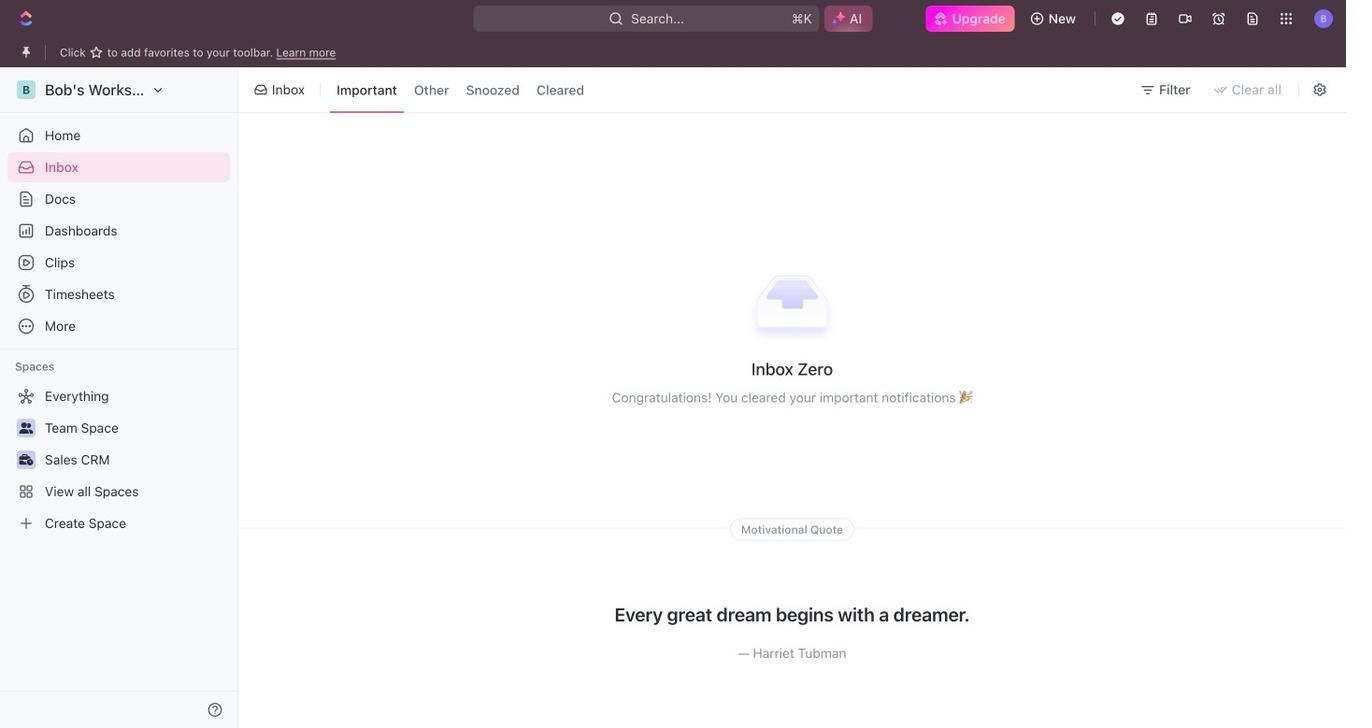 Task type: vqa. For each thing, say whether or not it's contained in the screenshot.
Field
no



Task type: describe. For each thing, give the bounding box(es) containing it.
bob's workspace, , element
[[17, 80, 36, 99]]

user group image
[[19, 423, 33, 434]]

sidebar navigation
[[0, 67, 242, 729]]



Task type: locate. For each thing, give the bounding box(es) containing it.
tab list
[[326, 64, 595, 116]]

tree inside sidebar navigation
[[7, 382, 230, 539]]

tree
[[7, 382, 230, 539]]

business time image
[[19, 455, 33, 466]]



